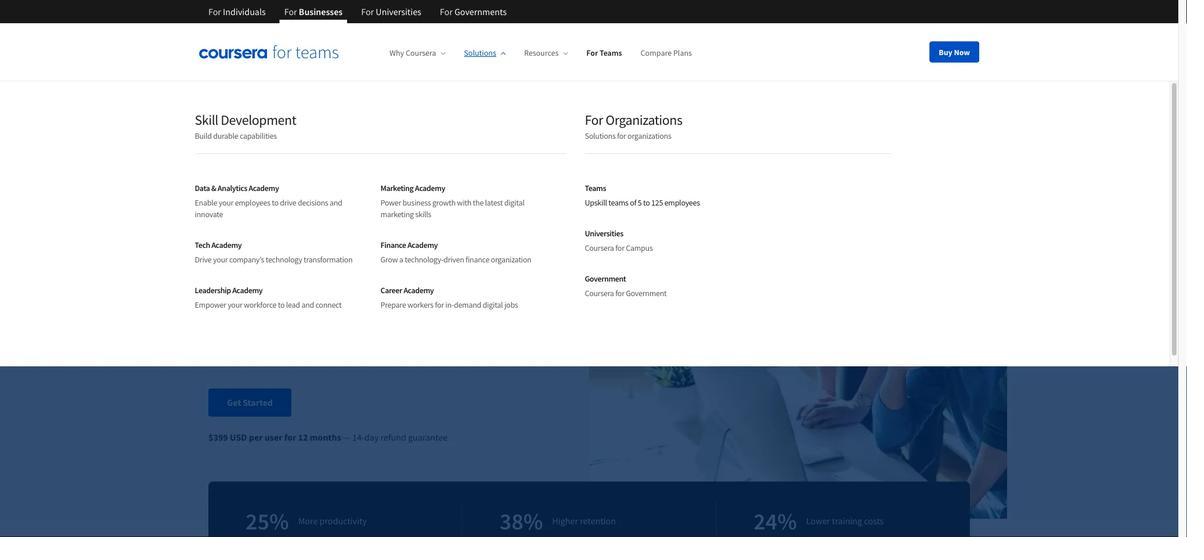 Task type: locate. For each thing, give the bounding box(es) containing it.
1 horizontal spatial 5
[[638, 197, 642, 208]]

1 horizontal spatial and
[[330, 197, 342, 208]]

access up teams.
[[208, 229, 245, 247]]

coursera inside the help employees master new skills and reach their goals with access to world-class learning programs from coursera for teams.
[[461, 229, 511, 247]]

2 vertical spatial and
[[302, 300, 314, 310]]

with inside the help employees master new skills and reach their goals with access to world-class learning programs from coursera for teams.
[[516, 208, 540, 226]]

1 horizontal spatial digital
[[504, 197, 525, 208]]

1 horizontal spatial solutions
[[585, 131, 616, 141]]

5 right of
[[638, 197, 642, 208]]

banner navigation
[[199, 0, 516, 32]]

finance
[[466, 254, 490, 265]]

coursera for why
[[406, 48, 436, 58]]

for down universities coursera for campus
[[616, 288, 625, 298]]

0 horizontal spatial digital
[[483, 300, 503, 310]]

academy inside finance academy grow a technology-driven finance organization
[[408, 240, 438, 250]]

for down organizations
[[617, 131, 626, 141]]

solutions down organizations
[[585, 131, 616, 141]]

academy for career academy prepare workers for in-demand digital jobs
[[404, 285, 434, 295]]

125 right of
[[652, 197, 663, 208]]

0 horizontal spatial universities
[[376, 6, 421, 17]]

lower
[[807, 515, 830, 527]]

for inside universities coursera for campus
[[616, 243, 625, 253]]

digital right latest
[[504, 197, 525, 208]]

academy
[[249, 183, 279, 193], [415, 183, 445, 193], [211, 240, 242, 250], [408, 240, 438, 250], [232, 285, 263, 295], [404, 285, 434, 295]]

their
[[456, 208, 482, 226]]

0 horizontal spatial with
[[457, 197, 472, 208]]

0 vertical spatial and
[[330, 197, 342, 208]]

teams
[[600, 48, 622, 58], [585, 183, 606, 193]]

digital left jobs
[[483, 300, 503, 310]]

0 horizontal spatial solutions
[[464, 48, 496, 58]]

your for leadership
[[228, 300, 242, 310]]

0 vertical spatial 5
[[638, 197, 642, 208]]

to right of
[[643, 197, 650, 208]]

1 vertical spatial digital
[[483, 300, 503, 310]]

1 vertical spatial your
[[213, 254, 228, 265]]

coursera up the finance on the top
[[461, 229, 511, 247]]

to left lead
[[278, 300, 285, 310]]

for individuals
[[208, 6, 266, 17]]

months
[[310, 432, 341, 443]]

universities up why
[[376, 6, 421, 17]]

refund
[[381, 432, 406, 443]]

125
[[652, 197, 663, 208], [267, 279, 281, 291]]

per
[[249, 432, 263, 443]]

teams.
[[208, 250, 248, 268]]

coursera down universities coursera for campus
[[585, 288, 614, 298]]

your inside the "tech academy drive your company's technology transformation"
[[213, 254, 228, 265]]

from
[[431, 229, 458, 247]]

empower
[[195, 300, 226, 310]]

unlimited access to 8,500 learning opportunities
[[225, 299, 404, 311]]

for right businesses
[[361, 6, 374, 17]]

your
[[219, 197, 233, 208], [213, 254, 228, 265], [228, 300, 242, 310]]

teams inside teams upskill teams of 5 to 125 employees
[[585, 183, 606, 193]]

0 vertical spatial your
[[219, 197, 233, 208]]

data & analytics academy enable your employees to drive decisions and innovate
[[195, 183, 342, 219]]

employees up world- at top left
[[237, 208, 298, 226]]

1 vertical spatial with
[[516, 208, 540, 226]]

solutions
[[464, 48, 496, 58], [585, 131, 616, 141]]

employees
[[235, 197, 270, 208], [665, 197, 700, 208], [237, 208, 298, 226], [283, 279, 323, 291]]

for right resources link
[[587, 48, 598, 58]]

upskill
[[585, 197, 607, 208], [225, 279, 250, 291]]

for left campus
[[616, 243, 625, 253]]

1 horizontal spatial 125
[[652, 197, 663, 208]]

upskill left teams
[[585, 197, 607, 208]]

academy up unlimited on the bottom left
[[232, 285, 263, 295]]

prepare
[[381, 300, 406, 310]]

0 horizontal spatial and
[[302, 300, 314, 310]]

2 horizontal spatial and
[[398, 208, 420, 226]]

5
[[638, 197, 642, 208], [252, 279, 256, 291]]

for left organizations
[[585, 111, 603, 128]]

1 vertical spatial and
[[398, 208, 420, 226]]

coursera right why
[[406, 48, 436, 58]]

1 vertical spatial 125
[[267, 279, 281, 291]]

your right empower
[[228, 300, 242, 310]]

academy inside career academy prepare workers for in-demand digital jobs
[[404, 285, 434, 295]]

1 horizontal spatial skills
[[415, 209, 431, 219]]

solutions down governments
[[464, 48, 496, 58]]

your up help
[[219, 197, 233, 208]]

teams up universities coursera for campus
[[585, 183, 606, 193]]

coursera inside universities coursera for campus
[[585, 243, 614, 253]]

leadership academy empower your workforce to lead and connect
[[195, 285, 342, 310]]

2 vertical spatial your
[[228, 300, 242, 310]]

in-
[[446, 300, 454, 310]]

build
[[195, 131, 212, 141]]

14-
[[352, 432, 365, 443]]

decisions
[[298, 197, 328, 208]]

0 horizontal spatial skills
[[368, 208, 395, 226]]

1 vertical spatial upskill
[[225, 279, 250, 291]]

accelerate team performance
[[208, 114, 445, 197]]

academy inside the "tech academy drive your company's technology transformation"
[[211, 240, 242, 250]]

learning
[[327, 229, 373, 247], [320, 299, 351, 311]]

resources link
[[524, 48, 568, 58]]

help employees master new skills and reach their goals with access to world-class learning programs from coursera for teams.
[[208, 208, 540, 268]]

lead
[[286, 300, 300, 310]]

latest
[[485, 197, 503, 208]]

for inside for organizations solutions for organizations
[[617, 131, 626, 141]]

reach
[[422, 208, 453, 226]]

and inside leadership academy empower your workforce to lead and connect
[[302, 300, 314, 310]]

the
[[473, 197, 484, 208]]

coursera inside government coursera for government
[[585, 288, 614, 298]]

your right drive
[[213, 254, 228, 265]]

class
[[297, 229, 325, 247]]

0 vertical spatial access
[[208, 229, 245, 247]]

skills down power
[[368, 208, 395, 226]]

analytics
[[218, 183, 247, 193]]

125 up the workforce
[[267, 279, 281, 291]]

skills down business in the left of the page
[[415, 209, 431, 219]]

for for governments
[[440, 6, 453, 17]]

coursera
[[406, 48, 436, 58], [461, 229, 511, 247], [585, 243, 614, 253], [585, 288, 614, 298]]

academy inside data & analytics academy enable your employees to drive decisions and innovate
[[249, 183, 279, 193]]

academy up teams.
[[211, 240, 242, 250]]

for inside government coursera for government
[[616, 288, 625, 298]]

academy right analytics
[[249, 183, 279, 193]]

learning inside the help employees master new skills and reach their goals with access to world-class learning programs from coursera for teams.
[[327, 229, 373, 247]]

1 horizontal spatial upskill
[[585, 197, 607, 208]]

organizations
[[606, 111, 683, 128]]

for inside the help employees master new skills and reach their goals with access to world-class learning programs from coursera for teams.
[[513, 229, 529, 247]]

durable
[[213, 131, 238, 141]]

academy up technology- at the left top
[[408, 240, 438, 250]]

technology-
[[405, 254, 444, 265]]

team
[[368, 114, 445, 160]]

now
[[954, 47, 970, 57]]

upskill up unlimited on the bottom left
[[225, 279, 250, 291]]

digital inside career academy prepare workers for in-demand digital jobs
[[483, 300, 503, 310]]

academy for tech academy drive your company's technology transformation
[[211, 240, 242, 250]]

5 up the workforce
[[252, 279, 256, 291]]

for teams
[[587, 48, 622, 58]]

universities inside banner 'navigation'
[[376, 6, 421, 17]]

programs
[[375, 229, 429, 247]]

buy
[[939, 47, 953, 57]]

higher retention
[[552, 515, 616, 527]]

1 horizontal spatial with
[[516, 208, 540, 226]]

for left governments
[[440, 6, 453, 17]]

0 vertical spatial upskill
[[585, 197, 607, 208]]

to
[[272, 197, 279, 208], [643, 197, 650, 208], [247, 229, 259, 247], [258, 279, 266, 291], [289, 299, 297, 311], [278, 300, 285, 310]]

$399
[[208, 432, 228, 443]]

academy up business in the left of the page
[[415, 183, 445, 193]]

academy inside leadership academy empower your workforce to lead and connect
[[232, 285, 263, 295]]

1 horizontal spatial access
[[263, 299, 288, 311]]

employees right of
[[665, 197, 700, 208]]

solutions inside for organizations solutions for organizations
[[585, 131, 616, 141]]

resources
[[524, 48, 559, 58]]

for for teams
[[587, 48, 598, 58]]

grow
[[381, 254, 398, 265]]

to up the company's
[[247, 229, 259, 247]]

1 vertical spatial access
[[263, 299, 288, 311]]

universities down teams
[[585, 228, 623, 238]]

employees inside teams upskill teams of 5 to 125 employees
[[665, 197, 700, 208]]

universities
[[376, 6, 421, 17], [585, 228, 623, 238]]

for for organizations
[[585, 111, 603, 128]]

and inside data & analytics academy enable your employees to drive decisions and innovate
[[330, 197, 342, 208]]

0 vertical spatial universities
[[376, 6, 421, 17]]

for teams link
[[587, 48, 622, 58]]

individuals
[[223, 6, 266, 17]]

and down business in the left of the page
[[398, 208, 420, 226]]

for left the in- at the left bottom of page
[[435, 300, 444, 310]]

to left the drive
[[272, 197, 279, 208]]

&
[[211, 183, 216, 193]]

learning right 8,500
[[320, 299, 351, 311]]

get
[[227, 397, 241, 409]]

and right lead
[[302, 300, 314, 310]]

learning down new
[[327, 229, 373, 247]]

0 vertical spatial learning
[[327, 229, 373, 247]]

0 vertical spatial with
[[457, 197, 472, 208]]

for for businesses
[[284, 6, 297, 17]]

125 inside teams upskill teams of 5 to 125 employees
[[652, 197, 663, 208]]

0 vertical spatial government
[[585, 273, 626, 284]]

coursera left campus
[[585, 243, 614, 253]]

employees down analytics
[[235, 197, 270, 208]]

5 inside teams upskill teams of 5 to 125 employees
[[638, 197, 642, 208]]

—
[[343, 432, 351, 443]]

upskill inside teams upskill teams of 5 to 125 employees
[[585, 197, 607, 208]]

training
[[832, 515, 863, 527]]

0 horizontal spatial 125
[[267, 279, 281, 291]]

government
[[585, 273, 626, 284], [626, 288, 667, 298]]

1 vertical spatial 5
[[252, 279, 256, 291]]

teams left the compare
[[600, 48, 622, 58]]

1 vertical spatial teams
[[585, 183, 606, 193]]

academy up workers
[[404, 285, 434, 295]]

government coursera for government
[[585, 273, 667, 298]]

teams
[[609, 197, 629, 208]]

0 horizontal spatial 5
[[252, 279, 256, 291]]

government down campus
[[626, 288, 667, 298]]

for left businesses
[[284, 6, 297, 17]]

usd
[[230, 432, 247, 443]]

goals
[[484, 208, 513, 226]]

and
[[330, 197, 342, 208], [398, 208, 420, 226], [302, 300, 314, 310]]

and up master
[[330, 197, 342, 208]]

company's
[[229, 254, 264, 265]]

marketing
[[381, 183, 414, 193]]

access
[[208, 229, 245, 247], [263, 299, 288, 311]]

for inside career academy prepare workers for in-demand digital jobs
[[435, 300, 444, 310]]

academy for marketing academy power business growth with the latest digital marketing skills
[[415, 183, 445, 193]]

your inside leadership academy empower your workforce to lead and connect
[[228, 300, 242, 310]]

development
[[221, 111, 296, 128]]

teams upskill teams of 5 to 125 employees
[[585, 183, 700, 208]]

academy inside marketing academy power business growth with the latest digital marketing skills
[[415, 183, 445, 193]]

technology
[[266, 254, 302, 265]]

get started link
[[208, 389, 291, 417]]

with right goals
[[516, 208, 540, 226]]

0 vertical spatial digital
[[504, 197, 525, 208]]

with left the
[[457, 197, 472, 208]]

for
[[617, 131, 626, 141], [513, 229, 529, 247], [616, 243, 625, 253], [616, 288, 625, 298], [435, 300, 444, 310], [284, 432, 296, 443]]

government down universities coursera for campus
[[585, 273, 626, 284]]

with inside marketing academy power business growth with the latest digital marketing skills
[[457, 197, 472, 208]]

for left individuals
[[208, 6, 221, 17]]

1 vertical spatial solutions
[[585, 131, 616, 141]]

0 vertical spatial 125
[[652, 197, 663, 208]]

leadership
[[195, 285, 231, 295]]

1 horizontal spatial universities
[[585, 228, 623, 238]]

for up organization
[[513, 229, 529, 247]]

38%
[[500, 506, 543, 536]]

access down upskill 5 to 125 employees on the left bottom
[[263, 299, 288, 311]]

more
[[298, 515, 318, 527]]

0 horizontal spatial access
[[208, 229, 245, 247]]

1 vertical spatial universities
[[585, 228, 623, 238]]

for inside for organizations solutions for organizations
[[585, 111, 603, 128]]

academy for finance academy grow a technology-driven finance organization
[[408, 240, 438, 250]]



Task type: vqa. For each thing, say whether or not it's contained in the screenshot.
the middle Opens in a new tab icon
no



Task type: describe. For each thing, give the bounding box(es) containing it.
skill development build durable capabilities
[[195, 111, 296, 141]]

performance
[[208, 151, 402, 197]]

skills inside marketing academy power business growth with the latest digital marketing skills
[[415, 209, 431, 219]]

compare plans link
[[641, 48, 692, 58]]

24%
[[754, 506, 797, 536]]

to inside teams upskill teams of 5 to 125 employees
[[643, 197, 650, 208]]

academy for leadership academy empower your workforce to lead and connect
[[232, 285, 263, 295]]

digital inside marketing academy power business growth with the latest digital marketing skills
[[504, 197, 525, 208]]

for left 12
[[284, 432, 296, 443]]

for for universities
[[361, 6, 374, 17]]

more productivity
[[298, 515, 367, 527]]

for governments
[[440, 6, 507, 17]]

driven
[[444, 254, 464, 265]]

organization
[[491, 254, 532, 265]]

compare plans
[[641, 48, 692, 58]]

and inside the help employees master new skills and reach their goals with access to world-class learning programs from coursera for teams.
[[398, 208, 420, 226]]

finance
[[381, 240, 406, 250]]

your for tech
[[213, 254, 228, 265]]

employees inside the help employees master new skills and reach their goals with access to world-class learning programs from coursera for teams.
[[237, 208, 298, 226]]

tech
[[195, 240, 210, 250]]

help
[[208, 208, 235, 226]]

world-
[[261, 229, 297, 247]]

user
[[265, 432, 283, 443]]

access inside the help employees master new skills and reach their goals with access to world-class learning programs from coursera for teams.
[[208, 229, 245, 247]]

to inside data & analytics academy enable your employees to drive decisions and innovate
[[272, 197, 279, 208]]

buy now
[[939, 47, 970, 57]]

started
[[243, 397, 273, 409]]

power
[[381, 197, 401, 208]]

growth
[[432, 197, 456, 208]]

0 horizontal spatial upskill
[[225, 279, 250, 291]]

for businesses
[[284, 6, 343, 17]]

unlimited
[[225, 299, 262, 311]]

drive
[[195, 254, 212, 265]]

marketing academy power business growth with the latest digital marketing skills
[[381, 183, 525, 219]]

tech academy drive your company's technology transformation
[[195, 240, 353, 265]]

retention
[[580, 515, 616, 527]]

organizations
[[628, 131, 672, 141]]

1 vertical spatial learning
[[320, 299, 351, 311]]

productivity
[[320, 515, 367, 527]]

employees up 8,500
[[283, 279, 323, 291]]

drive
[[280, 197, 296, 208]]

$399 usd per user for 12 months — 14-day refund guarantee
[[208, 432, 448, 443]]

skill
[[195, 111, 218, 128]]

finance academy grow a technology-driven finance organization
[[381, 240, 532, 265]]

to inside leadership academy empower your workforce to lead and connect
[[278, 300, 285, 310]]

day
[[365, 432, 379, 443]]

enable
[[195, 197, 217, 208]]

marketing
[[381, 209, 414, 219]]

universities coursera for campus
[[585, 228, 653, 253]]

guarantee
[[408, 432, 448, 443]]

to inside the help employees master new skills and reach their goals with access to world-class learning programs from coursera for teams.
[[247, 229, 259, 247]]

0 vertical spatial solutions
[[464, 48, 496, 58]]

upskill 5 to 125 employees
[[225, 279, 323, 291]]

coursera for teams image
[[199, 45, 339, 59]]

universities inside universities coursera for campus
[[585, 228, 623, 238]]

demand
[[454, 300, 481, 310]]

governments
[[455, 6, 507, 17]]

why
[[390, 48, 404, 58]]

data
[[195, 183, 210, 193]]

to left 8,500
[[289, 299, 297, 311]]

opportunities
[[353, 299, 404, 311]]

compare
[[641, 48, 672, 58]]

1 vertical spatial government
[[626, 288, 667, 298]]

coursera for universities
[[585, 243, 614, 253]]

coursera for government
[[585, 288, 614, 298]]

your inside data & analytics academy enable your employees to drive decisions and innovate
[[219, 197, 233, 208]]

transformation
[[304, 254, 353, 265]]

skills inside the help employees master new skills and reach their goals with access to world-class learning programs from coursera for teams.
[[368, 208, 395, 226]]

of
[[630, 197, 637, 208]]

for universities
[[361, 6, 421, 17]]

employees inside data & analytics academy enable your employees to drive decisions and innovate
[[235, 197, 270, 208]]

accelerate
[[208, 114, 361, 160]]

plans
[[673, 48, 692, 58]]

8,500
[[299, 299, 319, 311]]

a
[[399, 254, 403, 265]]

lower training costs
[[807, 515, 884, 527]]

12
[[298, 432, 308, 443]]

innovate
[[195, 209, 223, 219]]

new
[[342, 208, 366, 226]]

campus
[[626, 243, 653, 253]]

0 vertical spatial teams
[[600, 48, 622, 58]]

higher
[[552, 515, 578, 527]]

to up the workforce
[[258, 279, 266, 291]]

why coursera link
[[390, 48, 446, 58]]

career academy prepare workers for in-demand digital jobs
[[381, 285, 518, 310]]

master
[[300, 208, 339, 226]]

for for individuals
[[208, 6, 221, 17]]

costs
[[864, 515, 884, 527]]

for organizations solutions for organizations
[[585, 111, 683, 141]]

buy now button
[[930, 42, 980, 62]]



